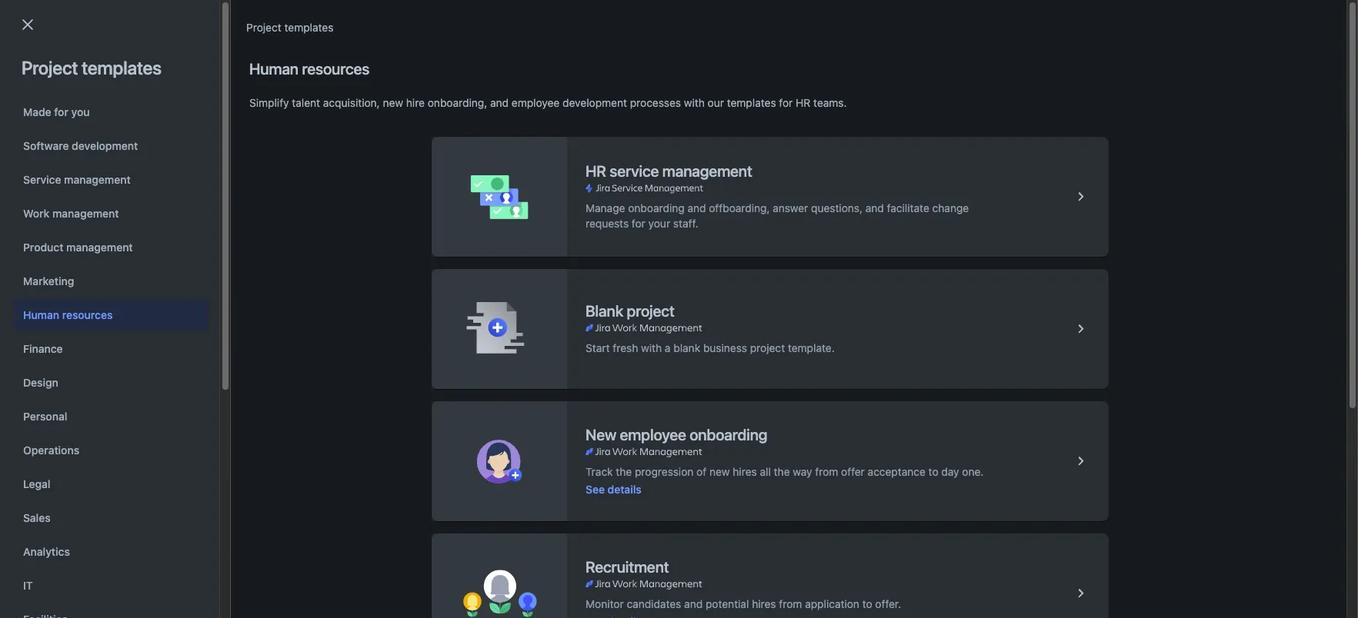 Task type: describe. For each thing, give the bounding box(es) containing it.
of
[[697, 465, 707, 478]]

1 vertical spatial onboarding
[[690, 426, 767, 444]]

requests
[[586, 217, 629, 230]]

management for service management
[[64, 173, 131, 186]]

1 vertical spatial with
[[641, 342, 662, 355]]

1 button
[[55, 306, 79, 330]]

legal button
[[14, 469, 209, 500]]

see details button
[[586, 482, 642, 498]]

made for you button
[[14, 97, 209, 128]]

offer
[[841, 465, 865, 478]]

go to market sample
[[99, 186, 202, 199]]

market
[[128, 186, 163, 199]]

product management
[[23, 241, 133, 254]]

work
[[23, 207, 50, 220]]

see
[[586, 483, 605, 496]]

resources inside button
[[62, 309, 113, 322]]

0 vertical spatial new
[[383, 96, 403, 109]]

potential
[[706, 598, 749, 611]]

primary element
[[9, 0, 1066, 43]]

team- for star my kanban project image
[[515, 224, 547, 237]]

talent
[[292, 96, 320, 109]]

team- for star go to market sample image
[[515, 187, 547, 200]]

teams.
[[814, 96, 847, 109]]

0 vertical spatial to
[[116, 186, 126, 199]]

all
[[760, 465, 771, 478]]

hr service management
[[586, 162, 752, 180]]

recruitment image
[[1072, 585, 1090, 603]]

made
[[23, 105, 51, 119]]

1 vertical spatial hires
[[752, 598, 776, 611]]

for inside manage onboarding and offboarding, answer questions, and facilitate change requests for your staff.
[[632, 217, 646, 230]]

onboarding,
[[428, 96, 487, 109]]

0 vertical spatial templates
[[284, 21, 334, 34]]

finance
[[23, 342, 63, 356]]

star go to market sample image
[[40, 185, 58, 203]]

1 vertical spatial new
[[710, 465, 730, 478]]

monitor
[[586, 598, 624, 611]]

team-managed software for star project-1374 icon
[[515, 260, 639, 274]]

software
[[23, 139, 69, 152]]

blank
[[586, 302, 623, 320]]

and left facilitate
[[866, 202, 884, 215]]

details
[[608, 483, 642, 496]]

service management
[[23, 173, 131, 186]]

service management button
[[14, 165, 209, 195]]

and right onboarding,
[[490, 96, 509, 109]]

your
[[648, 217, 670, 230]]

projects
[[31, 63, 96, 85]]

start fresh with a blank business project template.
[[586, 342, 835, 355]]

software development
[[23, 139, 138, 152]]

analytics
[[23, 546, 70, 559]]

sample
[[166, 186, 202, 199]]

and up staff.
[[688, 202, 706, 215]]

analytics button
[[14, 537, 209, 568]]

made for you
[[23, 105, 90, 119]]

it button
[[14, 571, 209, 602]]

simplify talent acquisition, new hire onboarding, and employee development processes with our templates for hr teams.
[[249, 96, 847, 109]]

new employee onboarding
[[586, 426, 767, 444]]

application
[[805, 598, 860, 611]]

answer
[[773, 202, 808, 215]]

design button
[[14, 368, 209, 399]]

0 horizontal spatial from
[[779, 598, 802, 611]]

product management button
[[14, 232, 209, 263]]

1 vertical spatial business
[[703, 342, 747, 355]]

our
[[708, 96, 724, 109]]

managed for star my kanban project image
[[546, 224, 593, 237]]

finance button
[[14, 334, 209, 365]]

work management button
[[14, 199, 209, 229]]

products
[[259, 113, 304, 126]]

all
[[223, 113, 236, 126]]

human resources inside button
[[23, 309, 113, 322]]

0 vertical spatial project templates
[[246, 21, 334, 34]]

0 horizontal spatial project
[[22, 57, 78, 78]]

acceptance
[[868, 465, 926, 478]]

product
[[23, 241, 63, 254]]

processes
[[630, 96, 681, 109]]

software development button
[[14, 131, 209, 162]]

team-managed business
[[515, 187, 639, 200]]

acquisition,
[[323, 96, 380, 109]]

human resources button
[[14, 300, 209, 331]]



Task type: locate. For each thing, give the bounding box(es) containing it.
1 horizontal spatial project templates
[[246, 21, 334, 34]]

templates up made for you button
[[82, 57, 162, 78]]

personal button
[[14, 402, 209, 432]]

day
[[941, 465, 959, 478]]

project templates link
[[246, 18, 334, 37]]

for left the your
[[632, 217, 646, 230]]

2 horizontal spatial templates
[[727, 96, 776, 109]]

2 vertical spatial templates
[[727, 96, 776, 109]]

jira work management image
[[586, 322, 702, 335], [586, 322, 702, 335], [586, 446, 702, 458], [586, 446, 702, 458], [586, 578, 702, 591], [586, 578, 702, 591]]

1 vertical spatial software
[[595, 260, 639, 274]]

hr left teams.
[[796, 96, 811, 109]]

0 horizontal spatial the
[[616, 465, 632, 478]]

progression
[[635, 465, 694, 478]]

management down go
[[52, 207, 119, 220]]

star my kanban project image
[[40, 222, 58, 240]]

2 vertical spatial team-
[[515, 260, 547, 274]]

1 vertical spatial development
[[72, 139, 138, 152]]

software for star my kanban project image
[[595, 224, 639, 237]]

development up name button
[[72, 139, 138, 152]]

all jira products
[[223, 113, 304, 126]]

1 vertical spatial managed
[[546, 224, 593, 237]]

blank
[[674, 342, 700, 355]]

onboarding inside manage onboarding and offboarding, answer questions, and facilitate change requests for your staff.
[[628, 202, 685, 215]]

0 vertical spatial human
[[249, 60, 299, 78]]

from left application
[[779, 598, 802, 611]]

0 vertical spatial with
[[684, 96, 705, 109]]

0 horizontal spatial hr
[[586, 162, 606, 180]]

offboarding,
[[709, 202, 770, 215]]

team- for star project-1374 icon
[[515, 260, 547, 274]]

hr up team-managed business
[[586, 162, 606, 180]]

for left 'you'
[[54, 105, 68, 119]]

way
[[793, 465, 812, 478]]

the right all
[[774, 465, 790, 478]]

offer.
[[875, 598, 901, 611]]

employee
[[512, 96, 560, 109], [620, 426, 686, 444]]

software down requests
[[595, 260, 639, 274]]

2 team- from the top
[[515, 224, 547, 237]]

project up simplify
[[246, 21, 281, 34]]

sales button
[[14, 503, 209, 534]]

hr service management image
[[1072, 188, 1090, 206]]

the
[[616, 465, 632, 478], [774, 465, 790, 478]]

1 vertical spatial team-
[[515, 224, 547, 237]]

for inside button
[[54, 105, 68, 119]]

project templates
[[246, 21, 334, 34], [22, 57, 162, 78]]

and left potential
[[684, 598, 703, 611]]

project left template.
[[750, 342, 785, 355]]

template.
[[788, 342, 835, 355]]

1 horizontal spatial human
[[249, 60, 299, 78]]

personal
[[23, 410, 67, 423]]

templates
[[284, 21, 334, 34], [82, 57, 162, 78], [727, 96, 776, 109]]

1 vertical spatial employee
[[620, 426, 686, 444]]

new right 'of'
[[710, 465, 730, 478]]

1 horizontal spatial business
[[703, 342, 747, 355]]

development inside button
[[72, 139, 138, 152]]

1 vertical spatial project templates
[[22, 57, 162, 78]]

1 horizontal spatial resources
[[302, 60, 370, 78]]

to left day
[[929, 465, 939, 478]]

star project-1374 image
[[40, 258, 58, 277]]

management down work management button
[[66, 241, 133, 254]]

managed up blank
[[546, 260, 593, 274]]

0 vertical spatial resources
[[302, 60, 370, 78]]

to right go
[[116, 186, 126, 199]]

with
[[684, 96, 705, 109], [641, 342, 662, 355]]

business right the blank
[[703, 342, 747, 355]]

0 vertical spatial human resources
[[249, 60, 370, 78]]

jira service management image
[[586, 182, 703, 195], [586, 182, 703, 195]]

design
[[23, 376, 58, 389]]

1 software from the top
[[595, 224, 639, 237]]

project
[[246, 21, 281, 34], [22, 57, 78, 78]]

hires left all
[[733, 465, 757, 478]]

development
[[563, 96, 627, 109], [72, 139, 138, 152]]

0 horizontal spatial human
[[23, 309, 59, 322]]

team-
[[515, 187, 547, 200], [515, 224, 547, 237], [515, 260, 547, 274]]

next image
[[82, 309, 100, 327]]

0 horizontal spatial development
[[72, 139, 138, 152]]

with left "our"
[[684, 96, 705, 109]]

management inside service management button
[[64, 173, 131, 186]]

team-managed software for star my kanban project image
[[515, 224, 639, 237]]

track
[[586, 465, 613, 478]]

2 vertical spatial managed
[[546, 260, 593, 274]]

change
[[932, 202, 969, 215]]

0 horizontal spatial for
[[54, 105, 68, 119]]

0 vertical spatial team-
[[515, 187, 547, 200]]

managed up manage
[[546, 187, 593, 200]]

1 horizontal spatial onboarding
[[690, 426, 767, 444]]

managed for star project-1374 icon
[[546, 260, 593, 274]]

2 team-managed software from the top
[[515, 260, 639, 274]]

team-managed software
[[515, 224, 639, 237], [515, 260, 639, 274]]

1 vertical spatial team-managed software
[[515, 260, 639, 274]]

managed for star go to market sample image
[[546, 187, 593, 200]]

1 team- from the top
[[515, 187, 547, 200]]

back to projects image
[[18, 15, 37, 34]]

marketing
[[23, 275, 74, 288]]

0 vertical spatial employee
[[512, 96, 560, 109]]

fresh
[[613, 342, 638, 355]]

you
[[71, 105, 90, 119]]

0 horizontal spatial to
[[116, 186, 126, 199]]

2 horizontal spatial for
[[779, 96, 793, 109]]

recruitment
[[586, 558, 669, 576]]

1 horizontal spatial the
[[774, 465, 790, 478]]

1 vertical spatial project
[[22, 57, 78, 78]]

new left hire
[[383, 96, 403, 109]]

0 horizontal spatial with
[[641, 342, 662, 355]]

to
[[116, 186, 126, 199], [929, 465, 939, 478], [862, 598, 872, 611]]

3 managed from the top
[[546, 260, 593, 274]]

0 vertical spatial from
[[815, 465, 838, 478]]

1 horizontal spatial new
[[710, 465, 730, 478]]

blank project image
[[1072, 320, 1090, 339]]

1 horizontal spatial templates
[[284, 21, 334, 34]]

0 vertical spatial hr
[[796, 96, 811, 109]]

it
[[23, 579, 33, 593]]

management up offboarding,
[[662, 162, 752, 180]]

jira
[[238, 113, 257, 126]]

1 managed from the top
[[546, 187, 593, 200]]

1 horizontal spatial employee
[[620, 426, 686, 444]]

0 vertical spatial project
[[627, 302, 675, 320]]

management inside work management button
[[52, 207, 119, 220]]

0 vertical spatial development
[[563, 96, 627, 109]]

management down name button
[[64, 173, 131, 186]]

human resources down marketing
[[23, 309, 113, 322]]

team-managed software down manage
[[515, 224, 639, 237]]

2 software from the top
[[595, 260, 639, 274]]

1 horizontal spatial human resources
[[249, 60, 370, 78]]

0 horizontal spatial resources
[[62, 309, 113, 322]]

software down manage
[[595, 224, 639, 237]]

banner
[[0, 0, 1358, 43]]

0 horizontal spatial human resources
[[23, 309, 113, 322]]

business up manage
[[595, 187, 639, 200]]

templates up talent
[[284, 21, 334, 34]]

2 vertical spatial to
[[862, 598, 872, 611]]

human left "1"
[[23, 309, 59, 322]]

onboarding up 'of'
[[690, 426, 767, 444]]

management for product management
[[66, 241, 133, 254]]

1 vertical spatial to
[[929, 465, 939, 478]]

service
[[23, 173, 61, 186]]

0 vertical spatial onboarding
[[628, 202, 685, 215]]

0 horizontal spatial onboarding
[[628, 202, 685, 215]]

0 vertical spatial business
[[595, 187, 639, 200]]

name button
[[68, 153, 125, 170]]

for left teams.
[[779, 96, 793, 109]]

0 horizontal spatial project templates
[[22, 57, 162, 78]]

1 vertical spatial resources
[[62, 309, 113, 322]]

facilitate
[[887, 202, 929, 215]]

legal
[[23, 478, 50, 491]]

templates right "our"
[[727, 96, 776, 109]]

human
[[249, 60, 299, 78], [23, 309, 59, 322]]

blank project
[[586, 302, 675, 320]]

service
[[610, 162, 659, 180]]

1 horizontal spatial for
[[632, 217, 646, 230]]

1 horizontal spatial project
[[750, 342, 785, 355]]

see details
[[586, 483, 642, 496]]

simplify
[[249, 96, 289, 109]]

management inside product management button
[[66, 241, 133, 254]]

manage onboarding and offboarding, answer questions, and facilitate change requests for your staff.
[[586, 202, 969, 230]]

1
[[65, 311, 70, 324]]

resources down marketing button
[[62, 309, 113, 322]]

0 vertical spatial hires
[[733, 465, 757, 478]]

hr
[[796, 96, 811, 109], [586, 162, 606, 180]]

start
[[586, 342, 610, 355]]

0 horizontal spatial business
[[595, 187, 639, 200]]

one.
[[962, 465, 984, 478]]

0 horizontal spatial project
[[627, 302, 675, 320]]

human resources
[[249, 60, 370, 78], [23, 309, 113, 322]]

previous image
[[34, 309, 52, 327]]

from
[[815, 465, 838, 478], [779, 598, 802, 611]]

sales
[[23, 512, 51, 525]]

1 horizontal spatial from
[[815, 465, 838, 478]]

1 horizontal spatial to
[[862, 598, 872, 611]]

1 vertical spatial from
[[779, 598, 802, 611]]

to left the offer.
[[862, 598, 872, 611]]

2 managed from the top
[[546, 224, 593, 237]]

monitor candidates and potential hires from application to offer.
[[586, 598, 901, 611]]

0 horizontal spatial templates
[[82, 57, 162, 78]]

new
[[586, 426, 616, 444]]

for
[[779, 96, 793, 109], [54, 105, 68, 119], [632, 217, 646, 230]]

a
[[665, 342, 671, 355]]

development left processes on the top
[[563, 96, 627, 109]]

1 vertical spatial hr
[[586, 162, 606, 180]]

2 the from the left
[[774, 465, 790, 478]]

marketing button
[[14, 266, 209, 297]]

1 vertical spatial templates
[[82, 57, 162, 78]]

software for star project-1374 icon
[[595, 260, 639, 274]]

hires
[[733, 465, 757, 478], [752, 598, 776, 611]]

manage
[[586, 202, 625, 215]]

management for work management
[[52, 207, 119, 220]]

managed
[[546, 187, 593, 200], [546, 224, 593, 237], [546, 260, 593, 274]]

candidates
[[627, 598, 681, 611]]

new employee onboarding image
[[1072, 452, 1090, 471]]

human up simplify
[[249, 60, 299, 78]]

1 horizontal spatial development
[[563, 96, 627, 109]]

name
[[74, 155, 104, 168]]

0 vertical spatial software
[[595, 224, 639, 237]]

project
[[627, 302, 675, 320], [750, 342, 785, 355]]

onboarding up the your
[[628, 202, 685, 215]]

track the progression of new hires all the way from offer acceptance to day one.
[[586, 465, 984, 478]]

1 vertical spatial human
[[23, 309, 59, 322]]

go to market sample link
[[74, 185, 347, 203]]

resources up acquisition,
[[302, 60, 370, 78]]

from right way on the bottom
[[815, 465, 838, 478]]

None text field
[[32, 109, 183, 131]]

1 vertical spatial human resources
[[23, 309, 113, 322]]

3 team- from the top
[[515, 260, 547, 274]]

0 vertical spatial project
[[246, 21, 281, 34]]

operations button
[[14, 436, 209, 466]]

managed down team-managed business
[[546, 224, 593, 237]]

the up details
[[616, 465, 632, 478]]

questions,
[[811, 202, 863, 215]]

Search field
[[1066, 9, 1220, 33]]

work management
[[23, 207, 119, 220]]

1 vertical spatial project
[[750, 342, 785, 355]]

0 vertical spatial managed
[[546, 187, 593, 200]]

human inside human resources button
[[23, 309, 59, 322]]

project up the a
[[627, 302, 675, 320]]

hire
[[406, 96, 425, 109]]

new
[[383, 96, 403, 109], [710, 465, 730, 478]]

0 vertical spatial team-managed software
[[515, 224, 639, 237]]

1 horizontal spatial with
[[684, 96, 705, 109]]

go
[[99, 186, 113, 199]]

human resources up talent
[[249, 60, 370, 78]]

project up made for you
[[22, 57, 78, 78]]

1 horizontal spatial hr
[[796, 96, 811, 109]]

1 team-managed software from the top
[[515, 224, 639, 237]]

operations
[[23, 444, 79, 457]]

with left the a
[[641, 342, 662, 355]]

0 horizontal spatial new
[[383, 96, 403, 109]]

1 horizontal spatial project
[[246, 21, 281, 34]]

team-managed software up blank
[[515, 260, 639, 274]]

hires right potential
[[752, 598, 776, 611]]

2 horizontal spatial to
[[929, 465, 939, 478]]

1 the from the left
[[616, 465, 632, 478]]

0 horizontal spatial employee
[[512, 96, 560, 109]]



Task type: vqa. For each thing, say whether or not it's contained in the screenshot.
the rightmost Human
yes



